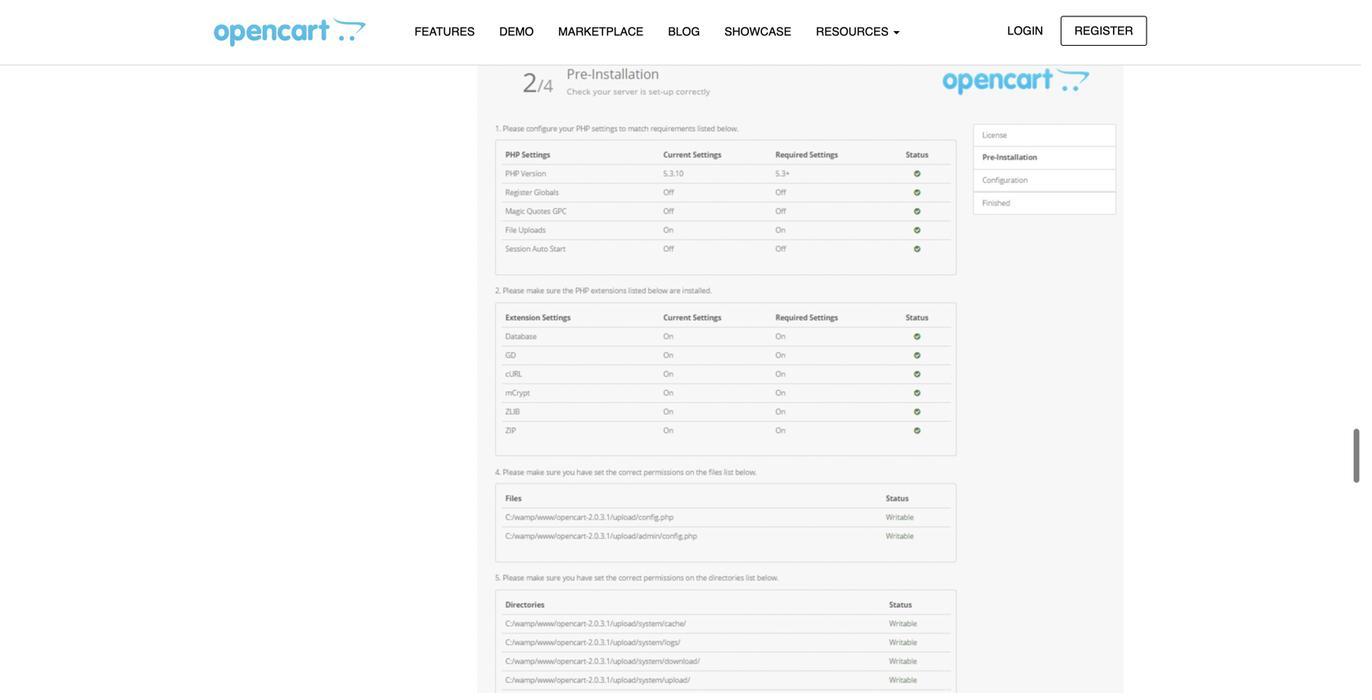 Task type: locate. For each thing, give the bounding box(es) containing it.
marketplace link
[[546, 17, 656, 46]]

blog
[[669, 25, 700, 38]]

register
[[1075, 24, 1134, 37]]

login link
[[994, 16, 1058, 46]]

demo
[[500, 25, 534, 38]]

register link
[[1061, 16, 1148, 46]]

resources link
[[804, 17, 913, 46]]

features link
[[402, 17, 487, 46]]

resources
[[816, 25, 892, 38]]



Task type: describe. For each thing, give the bounding box(es) containing it.
opencart step2 image
[[476, 64, 1125, 694]]

marketplace
[[559, 25, 644, 38]]

opencart - open source shopping cart solution image
[[214, 17, 366, 47]]

features
[[415, 25, 475, 38]]

showcase link
[[713, 17, 804, 46]]

showcase
[[725, 25, 792, 38]]

login
[[1008, 24, 1044, 37]]

demo link
[[487, 17, 546, 46]]

blog link
[[656, 17, 713, 46]]



Task type: vqa. For each thing, say whether or not it's contained in the screenshot.
area
no



